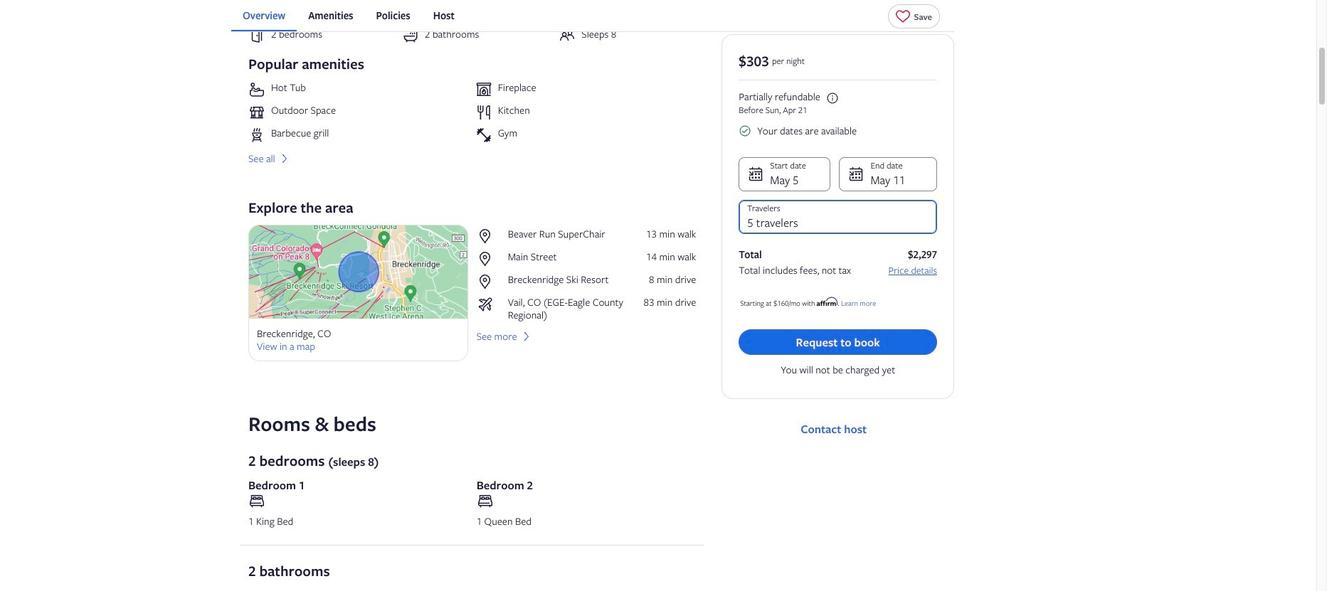 Task type: describe. For each thing, give the bounding box(es) containing it.
map image
[[248, 225, 468, 319]]

popular location image
[[477, 251, 502, 268]]

airport image
[[477, 296, 502, 313]]

1 vertical spatial list
[[477, 228, 696, 322]]

1 vertical spatial medium image
[[520, 330, 533, 343]]

0 horizontal spatial medium image
[[278, 152, 291, 165]]



Task type: vqa. For each thing, say whether or not it's contained in the screenshot.
bottom Popular Location image
yes



Task type: locate. For each thing, give the bounding box(es) containing it.
popular location image
[[477, 228, 502, 245], [477, 273, 502, 290]]

0 vertical spatial list
[[231, 0, 955, 31]]

0 vertical spatial popular location image
[[477, 228, 502, 245]]

popular location image up airport image
[[477, 273, 502, 290]]

small image
[[739, 124, 752, 137]]

1 popular location image from the top
[[477, 228, 502, 245]]

1 vertical spatial popular location image
[[477, 273, 502, 290]]

popular location image up popular location icon
[[477, 228, 502, 245]]

0 vertical spatial medium image
[[278, 152, 291, 165]]

list
[[231, 0, 955, 31], [477, 228, 696, 322]]

1 horizontal spatial medium image
[[520, 330, 533, 343]]

list item
[[248, 81, 470, 98], [475, 81, 696, 98], [248, 104, 470, 121], [475, 104, 696, 121], [248, 127, 470, 144], [475, 127, 696, 144]]

medium image
[[278, 152, 291, 165], [520, 330, 533, 343]]

2 popular location image from the top
[[477, 273, 502, 290]]



